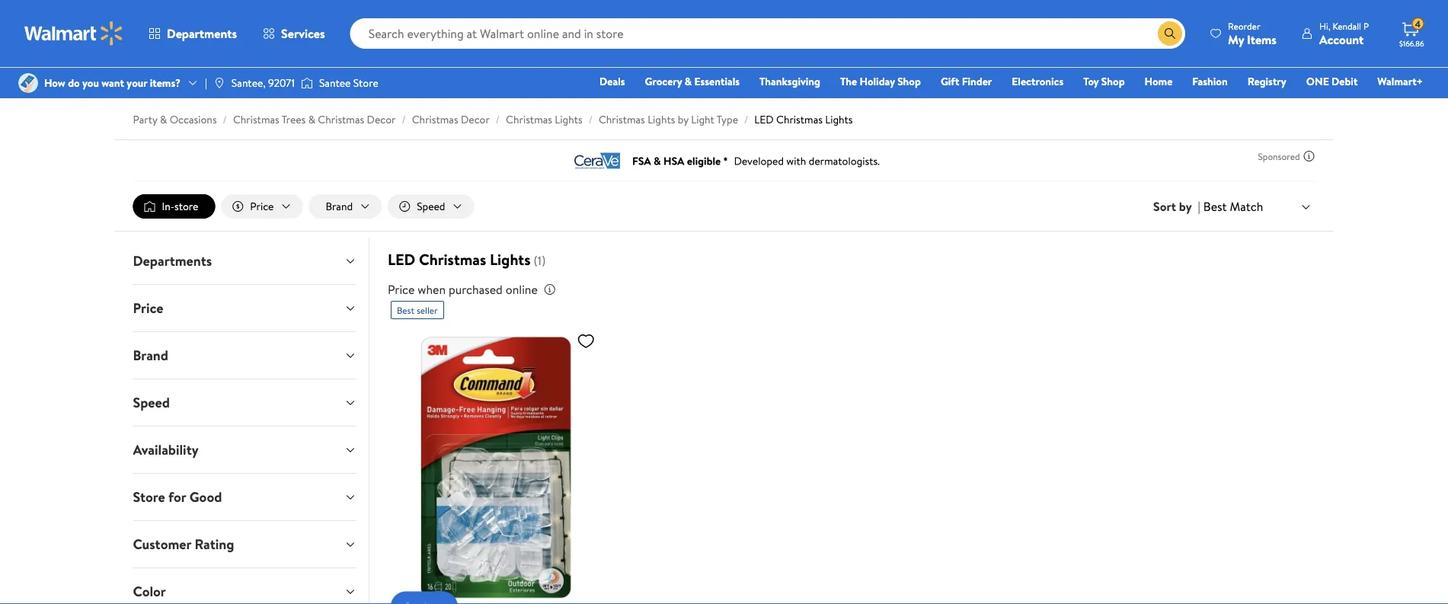 Task type: describe. For each thing, give the bounding box(es) containing it.
items?
[[150, 75, 181, 90]]

gift
[[941, 74, 959, 89]]

store for good
[[133, 488, 222, 507]]

essentials
[[694, 74, 740, 89]]

& for party
[[160, 112, 167, 127]]

brand inside tab
[[133, 346, 168, 365]]

led christmas lights link
[[754, 112, 853, 127]]

command outdoor light clips, clear, damage free hanging of christmas decorations, 16 clips image
[[391, 325, 601, 604]]

add to favorites list, command outdoor light clips, clear, damage free hanging of christmas decorations, 16 clips image
[[577, 331, 595, 351]]

0 vertical spatial by
[[678, 112, 689, 127]]

1 vertical spatial brand button
[[121, 332, 369, 379]]

grocery
[[645, 74, 682, 89]]

purchased
[[449, 281, 503, 298]]

rating
[[195, 535, 234, 554]]

departments button
[[121, 238, 369, 284]]

reorder my items
[[1228, 19, 1277, 48]]

services
[[281, 25, 325, 42]]

0 vertical spatial led
[[754, 112, 774, 127]]

0 horizontal spatial led
[[388, 249, 415, 270]]

1 vertical spatial price button
[[121, 285, 369, 331]]

price tab
[[121, 285, 369, 331]]

the
[[840, 74, 857, 89]]

christmas trees & christmas decor link
[[233, 112, 396, 127]]

walmart+ link
[[1371, 73, 1430, 90]]

4 / from the left
[[589, 112, 593, 127]]

match
[[1230, 198, 1264, 215]]

electronics link
[[1005, 73, 1071, 90]]

your
[[127, 75, 147, 90]]

customer
[[133, 535, 191, 554]]

toy shop link
[[1077, 73, 1132, 90]]

good
[[190, 488, 222, 507]]

speed tab
[[121, 379, 369, 426]]

in-store button
[[133, 194, 215, 219]]

toy shop
[[1084, 74, 1125, 89]]

party & occasions link
[[133, 112, 217, 127]]

holiday
[[860, 74, 895, 89]]

grocery & essentials link
[[638, 73, 747, 90]]

santee store
[[319, 75, 378, 90]]

grocery & essentials
[[645, 74, 740, 89]]

best match button
[[1201, 196, 1315, 217]]

thanksgiving
[[760, 74, 821, 89]]

deals
[[600, 74, 625, 89]]

in-
[[162, 199, 174, 214]]

want
[[102, 75, 124, 90]]

sponsored
[[1258, 150, 1300, 163]]

in-store
[[162, 199, 198, 214]]

2 / from the left
[[402, 112, 406, 127]]

thanksgiving link
[[753, 73, 827, 90]]

ad disclaimer and feedback for skylinedisplayad image
[[1303, 150, 1315, 162]]

 image for how do you want your items?
[[18, 73, 38, 93]]

electronics
[[1012, 74, 1064, 89]]

92071
[[268, 75, 295, 90]]

store for good tab
[[121, 474, 369, 520]]

color button
[[121, 568, 369, 604]]

customer rating button
[[121, 521, 369, 568]]

deals link
[[593, 73, 632, 90]]

departments inside departments dropdown button
[[133, 251, 212, 271]]

best for best match
[[1204, 198, 1227, 215]]

best for best seller
[[397, 304, 414, 317]]

one debit link
[[1300, 73, 1365, 90]]

Walmart Site-Wide search field
[[350, 18, 1185, 49]]

party
[[133, 112, 157, 127]]

registry link
[[1241, 73, 1293, 90]]

seller
[[417, 304, 438, 317]]

santee
[[319, 75, 351, 90]]

store for good button
[[121, 474, 369, 520]]

christmas lights by light type link
[[599, 112, 738, 127]]

best seller
[[397, 304, 438, 317]]

gift finder
[[941, 74, 992, 89]]

hi,
[[1320, 19, 1331, 32]]



Task type: locate. For each thing, give the bounding box(es) containing it.
brand inside sort and filter section element
[[326, 199, 353, 214]]

departments
[[167, 25, 237, 42], [133, 251, 212, 271]]

1 horizontal spatial |
[[1198, 198, 1201, 215]]

the holiday shop
[[840, 74, 921, 89]]

1 vertical spatial departments
[[133, 251, 212, 271]]

| up occasions
[[205, 75, 207, 90]]

0 vertical spatial price
[[250, 199, 274, 214]]

availability tab
[[121, 427, 369, 473]]

1 / from the left
[[223, 112, 227, 127]]

|
[[205, 75, 207, 90], [1198, 198, 1201, 215]]

how
[[44, 75, 65, 90]]

sort and filter section element
[[115, 182, 1334, 231]]

type
[[717, 112, 738, 127]]

0 vertical spatial brand button
[[309, 194, 382, 219]]

0 vertical spatial price button
[[221, 194, 303, 219]]

0 vertical spatial speed button
[[388, 194, 474, 219]]

store right the santee
[[353, 75, 378, 90]]

1 vertical spatial speed
[[133, 393, 170, 412]]

best left match
[[1204, 198, 1227, 215]]

best
[[1204, 198, 1227, 215], [397, 304, 414, 317]]

my
[[1228, 31, 1244, 48]]

sort
[[1154, 198, 1176, 215]]

1 horizontal spatial store
[[353, 75, 378, 90]]

speed button up availability tab
[[121, 379, 369, 426]]

led christmas lights (1)
[[388, 249, 546, 270]]

speed up availability
[[133, 393, 170, 412]]

/ right occasions
[[223, 112, 227, 127]]

party & occasions / christmas trees & christmas decor / christmas decor / christmas lights / christmas lights by light type / led christmas lights
[[133, 112, 853, 127]]

/ left christmas decor link
[[402, 112, 406, 127]]

kendall
[[1333, 19, 1361, 32]]

decor down santee store
[[367, 112, 396, 127]]

store left for
[[133, 488, 165, 507]]

speed inside tab
[[133, 393, 170, 412]]

how do you want your items?
[[44, 75, 181, 90]]

when
[[418, 281, 446, 298]]

fashion
[[1193, 74, 1228, 89]]

0 vertical spatial store
[[353, 75, 378, 90]]

& right grocery
[[685, 74, 692, 89]]

2 horizontal spatial price
[[388, 281, 415, 298]]

2 decor from the left
[[461, 112, 490, 127]]

2 shop from the left
[[1102, 74, 1125, 89]]

price button down departments tab
[[121, 285, 369, 331]]

0 horizontal spatial store
[[133, 488, 165, 507]]

0 vertical spatial brand
[[326, 199, 353, 214]]

0 horizontal spatial |
[[205, 75, 207, 90]]

1 horizontal spatial brand
[[326, 199, 353, 214]]

items
[[1247, 31, 1277, 48]]

p
[[1364, 19, 1369, 32]]

 image left the how
[[18, 73, 38, 93]]

speed button
[[388, 194, 474, 219], [121, 379, 369, 426]]

& right trees at the left top
[[308, 112, 315, 127]]

0 horizontal spatial shop
[[898, 74, 921, 89]]

0 horizontal spatial best
[[397, 304, 414, 317]]

5 / from the left
[[744, 112, 748, 127]]

occasions
[[170, 112, 217, 127]]

store
[[353, 75, 378, 90], [133, 488, 165, 507]]

1 vertical spatial best
[[397, 304, 414, 317]]

availability
[[133, 440, 199, 459]]

| inside sort and filter section element
[[1198, 198, 1201, 215]]

walmart image
[[24, 21, 123, 46]]

0 horizontal spatial  image
[[18, 73, 38, 93]]

/ right christmas lights link
[[589, 112, 593, 127]]

1 shop from the left
[[898, 74, 921, 89]]

0 horizontal spatial speed
[[133, 393, 170, 412]]

led right type
[[754, 112, 774, 127]]

do
[[68, 75, 80, 90]]

0 horizontal spatial speed button
[[121, 379, 369, 426]]

walmart+
[[1378, 74, 1423, 89]]

light
[[691, 112, 715, 127]]

decor
[[367, 112, 396, 127], [461, 112, 490, 127]]

0 horizontal spatial price
[[133, 299, 163, 318]]

price inside sort and filter section element
[[250, 199, 274, 214]]

lights
[[555, 112, 583, 127], [648, 112, 675, 127], [825, 112, 853, 127], [490, 249, 531, 270]]

2 horizontal spatial &
[[685, 74, 692, 89]]

brand tab
[[121, 332, 369, 379]]

3 / from the left
[[496, 112, 500, 127]]

& right party on the top of page
[[160, 112, 167, 127]]

0 vertical spatial |
[[205, 75, 207, 90]]

one debit
[[1306, 74, 1358, 89]]

shop
[[898, 74, 921, 89], [1102, 74, 1125, 89]]

shop right toy
[[1102, 74, 1125, 89]]

registry
[[1248, 74, 1287, 89]]

1 horizontal spatial speed button
[[388, 194, 474, 219]]

speed up led christmas lights (1)
[[417, 199, 445, 214]]

home link
[[1138, 73, 1180, 90]]

1 horizontal spatial price
[[250, 199, 274, 214]]

home
[[1145, 74, 1173, 89]]

account
[[1320, 31, 1364, 48]]

1 horizontal spatial  image
[[301, 75, 313, 91]]

price when purchased online
[[388, 281, 538, 298]]

1 vertical spatial store
[[133, 488, 165, 507]]

color
[[133, 582, 166, 601]]

christmas
[[233, 112, 279, 127], [318, 112, 364, 127], [412, 112, 458, 127], [506, 112, 552, 127], [599, 112, 645, 127], [776, 112, 823, 127], [419, 249, 486, 270]]

toy
[[1084, 74, 1099, 89]]

shop right the holiday
[[898, 74, 921, 89]]

best left seller
[[397, 304, 414, 317]]

price inside tab
[[133, 299, 163, 318]]

legal information image
[[544, 283, 556, 296]]

$166.86
[[1400, 38, 1424, 48]]

4
[[1415, 17, 1421, 30]]

by inside sort and filter section element
[[1179, 198, 1192, 215]]

1 vertical spatial speed button
[[121, 379, 369, 426]]

price
[[250, 199, 274, 214], [388, 281, 415, 298], [133, 299, 163, 318]]

1 horizontal spatial speed
[[417, 199, 445, 214]]

led up best seller
[[388, 249, 415, 270]]

the holiday shop link
[[833, 73, 928, 90]]

 image
[[18, 73, 38, 93], [301, 75, 313, 91]]

1 horizontal spatial led
[[754, 112, 774, 127]]

departments button
[[136, 15, 250, 52]]

1 horizontal spatial by
[[1179, 198, 1192, 215]]

best match
[[1204, 198, 1264, 215]]

1 decor from the left
[[367, 112, 396, 127]]

store inside dropdown button
[[133, 488, 165, 507]]

speed button up led christmas lights (1)
[[388, 194, 474, 219]]

| left best match
[[1198, 198, 1201, 215]]

online
[[506, 281, 538, 298]]

fashion link
[[1186, 73, 1235, 90]]

0 vertical spatial departments
[[167, 25, 237, 42]]

1 horizontal spatial &
[[308, 112, 315, 127]]

(1)
[[534, 252, 546, 269]]

finder
[[962, 74, 992, 89]]

christmas decor link
[[412, 112, 490, 127]]

by right sort
[[1179, 198, 1192, 215]]

0 vertical spatial speed
[[417, 199, 445, 214]]

2 vertical spatial price
[[133, 299, 163, 318]]

departments up items?
[[167, 25, 237, 42]]

you
[[82, 75, 99, 90]]

by left light
[[678, 112, 689, 127]]

store
[[174, 199, 198, 214]]

customer rating
[[133, 535, 234, 554]]

hi, kendall p account
[[1320, 19, 1369, 48]]

services button
[[250, 15, 338, 52]]

0 horizontal spatial by
[[678, 112, 689, 127]]

0 horizontal spatial &
[[160, 112, 167, 127]]

santee,
[[231, 75, 266, 90]]

0 horizontal spatial decor
[[367, 112, 396, 127]]

1 horizontal spatial shop
[[1102, 74, 1125, 89]]

1 vertical spatial by
[[1179, 198, 1192, 215]]

search icon image
[[1164, 27, 1176, 40]]

& for grocery
[[685, 74, 692, 89]]

1 vertical spatial brand
[[133, 346, 168, 365]]

1 vertical spatial |
[[1198, 198, 1201, 215]]

 image right the 92071
[[301, 75, 313, 91]]

led
[[754, 112, 774, 127], [388, 249, 415, 270]]

by
[[678, 112, 689, 127], [1179, 198, 1192, 215]]

 image
[[213, 77, 225, 89]]

speed
[[417, 199, 445, 214], [133, 393, 170, 412]]

Search search field
[[350, 18, 1185, 49]]

0 horizontal spatial brand
[[133, 346, 168, 365]]

one
[[1306, 74, 1329, 89]]

1 vertical spatial led
[[388, 249, 415, 270]]

1 horizontal spatial decor
[[461, 112, 490, 127]]

for
[[168, 488, 186, 507]]

&
[[685, 74, 692, 89], [160, 112, 167, 127], [308, 112, 315, 127]]

gift finder link
[[934, 73, 999, 90]]

/ left christmas lights link
[[496, 112, 500, 127]]

0 vertical spatial best
[[1204, 198, 1227, 215]]

availability button
[[121, 427, 369, 473]]

decor left christmas lights link
[[461, 112, 490, 127]]

color tab
[[121, 568, 369, 604]]

 image for santee store
[[301, 75, 313, 91]]

best inside dropdown button
[[1204, 198, 1227, 215]]

departments tab
[[121, 238, 369, 284]]

trees
[[282, 112, 306, 127]]

brand button inside sort and filter section element
[[309, 194, 382, 219]]

debit
[[1332, 74, 1358, 89]]

departments inside departments popup button
[[167, 25, 237, 42]]

/ right type
[[744, 112, 748, 127]]

brand
[[326, 199, 353, 214], [133, 346, 168, 365]]

1 vertical spatial price
[[388, 281, 415, 298]]

1 horizontal spatial best
[[1204, 198, 1227, 215]]

price button up departments dropdown button
[[221, 194, 303, 219]]

departments down in-store button
[[133, 251, 212, 271]]

reorder
[[1228, 19, 1261, 32]]

sort by |
[[1154, 198, 1201, 215]]

customer rating tab
[[121, 521, 369, 568]]

speed inside sort and filter section element
[[417, 199, 445, 214]]

santee, 92071
[[231, 75, 295, 90]]



Task type: vqa. For each thing, say whether or not it's contained in the screenshot.
Now $182.00's "Shipping, arrives in 3+ days"
no



